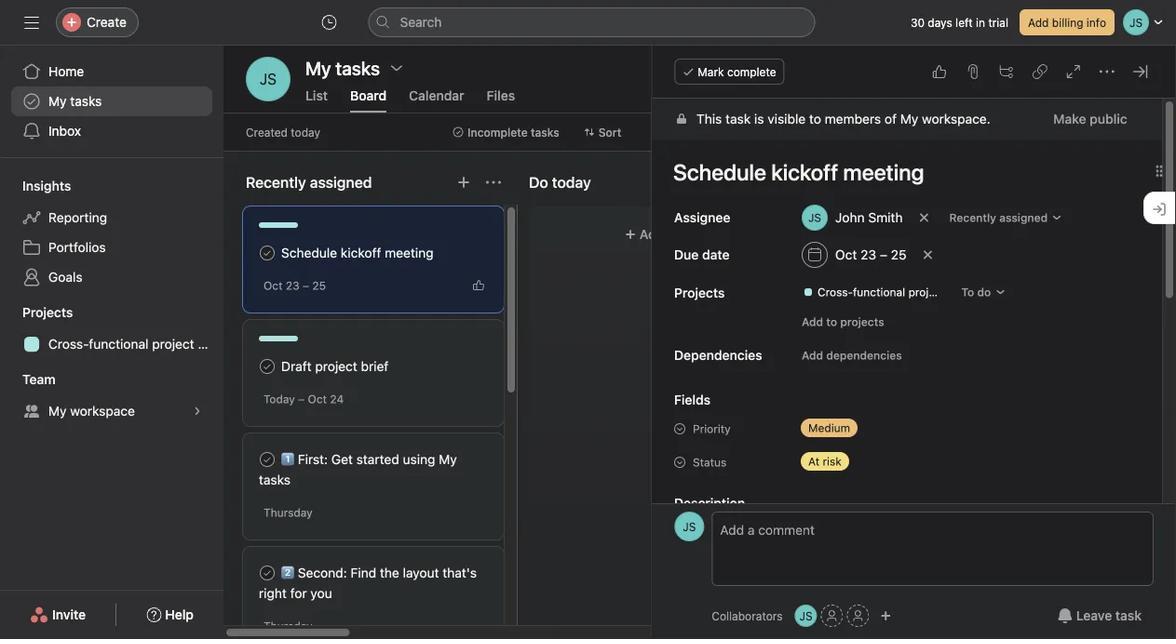 Task type: locate. For each thing, give the bounding box(es) containing it.
0 horizontal spatial cross-
[[48, 337, 89, 352]]

– down smith
[[880, 247, 888, 263]]

1 vertical spatial completed image
[[256, 449, 278, 471]]

trial
[[989, 16, 1009, 29]]

1 horizontal spatial cross-
[[818, 286, 853, 299]]

my inside global element
[[48, 94, 67, 109]]

0 horizontal spatial project
[[152, 337, 194, 352]]

0 vertical spatial cross-functional project plan link
[[796, 283, 972, 302]]

in
[[976, 16, 985, 29]]

main content containing this task is visible to members of my workspace.
[[652, 99, 1162, 640]]

my tasks link
[[11, 87, 212, 116]]

thursday button down the for
[[264, 620, 313, 633]]

0 horizontal spatial 25
[[312, 279, 326, 292]]

smith
[[869, 210, 903, 225]]

25 down schedule
[[312, 279, 326, 292]]

0 vertical spatial thursday button
[[264, 507, 313, 520]]

tasks for incomplete tasks
[[531, 126, 560, 139]]

1 vertical spatial completed image
[[256, 563, 278, 585]]

0 vertical spatial js button
[[246, 57, 291, 102]]

js button right collaborators
[[795, 605, 817, 628]]

23 inside schedule kickoff meeting dialog
[[861, 247, 877, 263]]

0 vertical spatial to
[[810, 111, 822, 127]]

leave task
[[1076, 609, 1142, 624]]

to
[[962, 286, 975, 299]]

1 vertical spatial thursday
[[264, 620, 313, 633]]

0 vertical spatial 23
[[861, 247, 877, 263]]

0 vertical spatial oct 23 – 25
[[836, 247, 907, 263]]

2 thursday from the top
[[264, 620, 313, 633]]

projects down goals
[[22, 305, 73, 320]]

js
[[260, 70, 277, 88], [683, 521, 696, 534], [800, 610, 813, 623]]

2 horizontal spatial js
[[800, 610, 813, 623]]

1 vertical spatial oct
[[264, 279, 283, 292]]

oct down schedule
[[264, 279, 283, 292]]

completed image left 1️⃣
[[256, 449, 278, 471]]

4 completed checkbox from the top
[[256, 563, 278, 585]]

to
[[810, 111, 822, 127], [827, 316, 838, 329]]

make public button
[[1042, 102, 1140, 136]]

to do
[[962, 286, 992, 299]]

board
[[350, 88, 387, 103]]

sort button
[[575, 119, 630, 145]]

draft project brief
[[281, 359, 389, 374]]

cross- down projects dropdown button
[[48, 337, 89, 352]]

oct 23 – 25 inside 'main content'
[[836, 247, 907, 263]]

0 vertical spatial oct
[[836, 247, 858, 263]]

1 completed image from the top
[[256, 356, 278, 378]]

0 horizontal spatial 23
[[286, 279, 300, 292]]

inbox
[[48, 123, 81, 139]]

2 completed checkbox from the top
[[256, 356, 278, 378]]

task right leave
[[1116, 609, 1142, 624]]

Task Name text field
[[662, 151, 1140, 194]]

0 vertical spatial plan
[[949, 286, 972, 299]]

today
[[291, 126, 320, 139]]

insights
[[22, 178, 71, 194]]

2 vertical spatial js button
[[795, 605, 817, 628]]

that's
[[443, 566, 477, 581]]

2 vertical spatial project
[[315, 359, 357, 374]]

thursday down the for
[[264, 620, 313, 633]]

main content
[[652, 99, 1162, 640]]

task left "is"
[[726, 111, 751, 127]]

1 horizontal spatial tasks
[[259, 473, 291, 488]]

info
[[1087, 16, 1106, 29]]

functional up teams element on the bottom left
[[89, 337, 149, 352]]

0 horizontal spatial functional
[[89, 337, 149, 352]]

to left the projects
[[827, 316, 838, 329]]

oct for oct 23 –
[[264, 279, 283, 292]]

task inside 'button'
[[1116, 609, 1142, 624]]

my down team
[[48, 404, 67, 419]]

schedule kickoff meeting
[[281, 245, 434, 261]]

25 left clear due date icon
[[891, 247, 907, 263]]

2 horizontal spatial js button
[[795, 605, 817, 628]]

thursday button
[[264, 507, 313, 520], [264, 620, 313, 633]]

project down clear due date icon
[[909, 286, 946, 299]]

1 completed checkbox from the top
[[256, 242, 278, 265]]

1 horizontal spatial js
[[683, 521, 696, 534]]

0 horizontal spatial js button
[[246, 57, 291, 102]]

started
[[356, 452, 399, 468]]

completed image for draft project brief
[[256, 356, 278, 378]]

mark complete button
[[675, 59, 785, 85]]

– for oct 23 –
[[303, 279, 309, 292]]

add subtask image
[[999, 64, 1014, 79]]

functional inside schedule kickoff meeting dialog
[[853, 286, 906, 299]]

fields
[[675, 393, 711, 408]]

1 horizontal spatial project
[[315, 359, 357, 374]]

completed image left draft
[[256, 356, 278, 378]]

completed image for schedule kickoff meeting
[[256, 242, 278, 265]]

0 vertical spatial js
[[260, 70, 277, 88]]

1 vertical spatial to
[[827, 316, 838, 329]]

0 horizontal spatial cross-functional project plan link
[[11, 330, 223, 360]]

0 vertical spatial 25
[[891, 247, 907, 263]]

completed image
[[256, 242, 278, 265], [256, 563, 278, 585]]

cross-functional project plan link up the projects
[[796, 283, 972, 302]]

plan inside projects element
[[198, 337, 223, 352]]

project up see details, my workspace icon
[[152, 337, 194, 352]]

0 horizontal spatial to
[[810, 111, 822, 127]]

– inside 'main content'
[[880, 247, 888, 263]]

Completed checkbox
[[256, 242, 278, 265], [256, 356, 278, 378], [256, 449, 278, 471], [256, 563, 278, 585]]

completed checkbox for 1️⃣ first: get started using my tasks
[[256, 449, 278, 471]]

john smith
[[836, 210, 903, 225]]

oct down john
[[836, 247, 858, 263]]

tasks down home
[[70, 94, 102, 109]]

1 horizontal spatial 23
[[861, 247, 877, 263]]

assigned
[[1000, 211, 1048, 224]]

my inside 1️⃣ first: get started using my tasks
[[439, 452, 457, 468]]

completed image
[[256, 356, 278, 378], [256, 449, 278, 471]]

0 horizontal spatial oct
[[264, 279, 283, 292]]

add to projects button
[[794, 309, 893, 335]]

1 horizontal spatial functional
[[853, 286, 906, 299]]

oct 23 – 25 for oct 23
[[836, 247, 907, 263]]

recently assigned
[[950, 211, 1048, 224]]

1 vertical spatial projects
[[22, 305, 73, 320]]

cross-functional project plan link up teams element on the bottom left
[[11, 330, 223, 360]]

1 horizontal spatial task
[[1116, 609, 1142, 624]]

add to projects
[[802, 316, 885, 329]]

my workspace link
[[11, 397, 212, 427]]

cross-functional project plan link
[[796, 283, 972, 302], [11, 330, 223, 360]]

js button left list
[[246, 57, 291, 102]]

cross-functional project plan
[[818, 286, 972, 299], [48, 337, 223, 352]]

completed checkbox for schedule kickoff meeting
[[256, 242, 278, 265]]

cross-
[[818, 286, 853, 299], [48, 337, 89, 352]]

add or remove collaborators image
[[881, 611, 892, 622]]

1 vertical spatial plan
[[198, 337, 223, 352]]

0 vertical spatial cross-functional project plan
[[818, 286, 972, 299]]

completed checkbox left 1️⃣
[[256, 449, 278, 471]]

projects button
[[0, 304, 73, 322]]

this task is visible to members of my workspace.
[[697, 111, 991, 127]]

oct left 24
[[308, 393, 327, 406]]

find
[[351, 566, 376, 581]]

tasks for my tasks
[[70, 94, 102, 109]]

0 vertical spatial add
[[1028, 16, 1049, 29]]

help button
[[134, 599, 206, 632]]

1 horizontal spatial projects
[[675, 285, 725, 301]]

cross- up "add to projects"
[[818, 286, 853, 299]]

1 vertical spatial –
[[303, 279, 309, 292]]

0 vertical spatial completed image
[[256, 356, 278, 378]]

23 down schedule
[[286, 279, 300, 292]]

0 horizontal spatial tasks
[[70, 94, 102, 109]]

2 horizontal spatial tasks
[[531, 126, 560, 139]]

cross-functional project plan up teams element on the bottom left
[[48, 337, 223, 352]]

completed image left schedule
[[256, 242, 278, 265]]

2 vertical spatial tasks
[[259, 473, 291, 488]]

oct 23 – 25 down schedule
[[264, 279, 326, 292]]

home
[[48, 64, 84, 79]]

thursday button down 1️⃣
[[264, 507, 313, 520]]

cross-functional project plan link inside projects element
[[11, 330, 223, 360]]

project
[[909, 286, 946, 299], [152, 337, 194, 352], [315, 359, 357, 374]]

add left the projects
[[802, 316, 824, 329]]

the
[[380, 566, 399, 581]]

assignee
[[675, 210, 731, 225]]

teams element
[[0, 363, 224, 430]]

reporting link
[[11, 203, 212, 233]]

2 horizontal spatial oct
[[836, 247, 858, 263]]

2 horizontal spatial project
[[909, 286, 946, 299]]

sort
[[599, 126, 622, 139]]

30
[[911, 16, 925, 29]]

created
[[246, 126, 288, 139]]

23 for oct 23
[[861, 247, 877, 263]]

functional
[[853, 286, 906, 299], [89, 337, 149, 352]]

0 likes. click to like this task image
[[932, 64, 947, 79]]

main content inside schedule kickoff meeting dialog
[[652, 99, 1162, 640]]

0 vertical spatial thursday
[[264, 507, 313, 520]]

plan up see details, my workspace icon
[[198, 337, 223, 352]]

2 completed image from the top
[[256, 449, 278, 471]]

2 vertical spatial –
[[298, 393, 305, 406]]

1 vertical spatial 25
[[312, 279, 326, 292]]

insights element
[[0, 170, 224, 296]]

add inside button
[[1028, 16, 1049, 29]]

1 horizontal spatial plan
[[949, 286, 972, 299]]

add for 30 days left in trial
[[1028, 16, 1049, 29]]

0 vertical spatial completed image
[[256, 242, 278, 265]]

my up inbox
[[48, 94, 67, 109]]

js down description
[[683, 521, 696, 534]]

completed checkbox left 2️⃣
[[256, 563, 278, 585]]

js right collaborators
[[800, 610, 813, 623]]

2 vertical spatial add
[[802, 349, 824, 362]]

1 vertical spatial cross-functional project plan
[[48, 337, 223, 352]]

left
[[956, 16, 973, 29]]

completed checkbox left draft
[[256, 356, 278, 378]]

projects down due date
[[675, 285, 725, 301]]

1 vertical spatial cross-functional project plan link
[[11, 330, 223, 360]]

1 vertical spatial oct 23 – 25
[[264, 279, 326, 292]]

tasks right the incomplete
[[531, 126, 560, 139]]

0 horizontal spatial task
[[726, 111, 751, 127]]

to do button
[[954, 279, 1015, 305]]

1 completed image from the top
[[256, 242, 278, 265]]

1 vertical spatial js
[[683, 521, 696, 534]]

1 vertical spatial 23
[[286, 279, 300, 292]]

0 horizontal spatial oct 23 – 25
[[264, 279, 326, 292]]

23 down john smith
[[861, 247, 877, 263]]

0 vertical spatial –
[[880, 247, 888, 263]]

tasks down 1️⃣
[[259, 473, 291, 488]]

js button for collaborators
[[675, 512, 704, 542]]

tasks
[[70, 94, 102, 109], [531, 126, 560, 139], [259, 473, 291, 488]]

1 horizontal spatial js button
[[675, 512, 704, 542]]

description
[[675, 496, 746, 511]]

0 horizontal spatial projects
[[22, 305, 73, 320]]

1 vertical spatial tasks
[[531, 126, 560, 139]]

0 horizontal spatial plan
[[198, 337, 223, 352]]

1 vertical spatial thursday button
[[264, 620, 313, 633]]

1 horizontal spatial cross-functional project plan link
[[796, 283, 972, 302]]

oct inside schedule kickoff meeting dialog
[[836, 247, 858, 263]]

thursday for first thursday "button" from the bottom
[[264, 620, 313, 633]]

1 vertical spatial cross-
[[48, 337, 89, 352]]

more section actions image
[[486, 175, 501, 190]]

my right of
[[901, 111, 919, 127]]

1 horizontal spatial cross-functional project plan
[[818, 286, 972, 299]]

js button down description
[[675, 512, 704, 542]]

search
[[400, 14, 442, 30]]

0 vertical spatial project
[[909, 286, 946, 299]]

cross-functional project plan up the projects
[[818, 286, 972, 299]]

oct 23 – 25 down john smith
[[836, 247, 907, 263]]

tasks inside incomplete tasks dropdown button
[[531, 126, 560, 139]]

0 horizontal spatial js
[[260, 70, 277, 88]]

2 completed image from the top
[[256, 563, 278, 585]]

oct 23 – 25
[[836, 247, 907, 263], [264, 279, 326, 292]]

– down schedule
[[303, 279, 309, 292]]

meeting
[[385, 245, 434, 261]]

0 vertical spatial tasks
[[70, 94, 102, 109]]

projects inside dropdown button
[[22, 305, 73, 320]]

completed image left 2️⃣
[[256, 563, 278, 585]]

add down add to projects button
[[802, 349, 824, 362]]

plan left the do
[[949, 286, 972, 299]]

1 thursday from the top
[[264, 507, 313, 520]]

2️⃣
[[281, 566, 294, 581]]

1 horizontal spatial to
[[827, 316, 838, 329]]

1 vertical spatial functional
[[89, 337, 149, 352]]

today – oct 24
[[264, 393, 344, 406]]

0 vertical spatial projects
[[675, 285, 725, 301]]

to right visible
[[810, 111, 822, 127]]

1 vertical spatial task
[[1116, 609, 1142, 624]]

– right today
[[298, 393, 305, 406]]

add left billing
[[1028, 16, 1049, 29]]

leave task button
[[1046, 600, 1154, 633]]

3 completed checkbox from the top
[[256, 449, 278, 471]]

0 vertical spatial task
[[726, 111, 751, 127]]

incomplete tasks button
[[444, 119, 568, 145]]

at
[[809, 455, 820, 468]]

0 vertical spatial cross-
[[818, 286, 853, 299]]

25 for – 25
[[891, 247, 907, 263]]

portfolios
[[48, 240, 106, 255]]

1 horizontal spatial 25
[[891, 247, 907, 263]]

1 vertical spatial js button
[[675, 512, 704, 542]]

25 inside 'main content'
[[891, 247, 907, 263]]

team
[[22, 372, 56, 387]]

cross-functional project plan inside schedule kickoff meeting dialog
[[818, 286, 972, 299]]

1 horizontal spatial oct 23 – 25
[[836, 247, 907, 263]]

2 thursday button from the top
[[264, 620, 313, 633]]

projects
[[841, 316, 885, 329]]

create button
[[56, 7, 139, 37]]

my right using
[[439, 452, 457, 468]]

0 vertical spatial functional
[[853, 286, 906, 299]]

members
[[825, 111, 882, 127]]

0 horizontal spatial cross-functional project plan
[[48, 337, 223, 352]]

close details image
[[1134, 64, 1148, 79]]

collaborators
[[712, 610, 783, 623]]

tasks inside my tasks link
[[70, 94, 102, 109]]

2 vertical spatial js
[[800, 610, 813, 623]]

goals
[[48, 270, 82, 285]]

draft
[[281, 359, 312, 374]]

add for dependencies
[[802, 349, 824, 362]]

projects
[[675, 285, 725, 301], [22, 305, 73, 320]]

list
[[305, 88, 328, 103]]

js left list
[[260, 70, 277, 88]]

thursday down 1️⃣
[[264, 507, 313, 520]]

remove assignee image
[[919, 212, 930, 224]]

completed checkbox left schedule
[[256, 242, 278, 265]]

2 vertical spatial oct
[[308, 393, 327, 406]]

functional up the projects
[[853, 286, 906, 299]]

search button
[[368, 7, 815, 37]]

project up 24
[[315, 359, 357, 374]]



Task type: vqa. For each thing, say whether or not it's contained in the screenshot.
ORGANIZE YOUR STRATEGIC PROJECTS INTO PORTFOLIOS TO MONITOR THE STATUS OF KEY INITIATIVES AND MANAGE YOUR TEAM'S WORKLOAD IN REAL TIME.
no



Task type: describe. For each thing, give the bounding box(es) containing it.
help
[[165, 608, 194, 623]]

global element
[[0, 46, 224, 157]]

project inside schedule kickoff meeting dialog
[[909, 286, 946, 299]]

team button
[[0, 371, 56, 389]]

layout
[[403, 566, 439, 581]]

for
[[290, 586, 307, 602]]

show options image
[[389, 61, 404, 75]]

cross-functional project plan link inside schedule kickoff meeting dialog
[[796, 283, 972, 302]]

invite button
[[18, 599, 98, 632]]

home link
[[11, 57, 212, 87]]

add billing info button
[[1020, 9, 1115, 35]]

workspace
[[70, 404, 135, 419]]

of
[[885, 111, 897, 127]]

to inside button
[[827, 316, 838, 329]]

more actions for this task image
[[1100, 64, 1115, 79]]

create
[[87, 14, 127, 30]]

schedule
[[281, 245, 337, 261]]

calendar
[[409, 88, 464, 103]]

functional inside projects element
[[89, 337, 149, 352]]

cross- inside projects element
[[48, 337, 89, 352]]

get
[[331, 452, 353, 468]]

first:
[[298, 452, 328, 468]]

do today
[[529, 174, 591, 191]]

1️⃣
[[281, 452, 294, 468]]

using
[[403, 452, 435, 468]]

files
[[487, 88, 515, 103]]

priority
[[693, 423, 731, 436]]

calendar link
[[409, 88, 464, 113]]

completed checkbox for draft project brief
[[256, 356, 278, 378]]

– for oct 23
[[880, 247, 888, 263]]

board link
[[350, 88, 387, 113]]

history image
[[322, 15, 337, 30]]

2️⃣ second: find the layout that's right for you
[[259, 566, 477, 602]]

30 days left in trial
[[911, 16, 1009, 29]]

0 likes. click to like this task image
[[473, 280, 484, 292]]

make public
[[1054, 111, 1128, 127]]

invite
[[52, 608, 86, 623]]

hide sidebar image
[[24, 15, 39, 30]]

inbox link
[[11, 116, 212, 146]]

brief
[[361, 359, 389, 374]]

js button for created today
[[246, 57, 291, 102]]

due date
[[675, 247, 730, 263]]

attachments: add a file to this task, schedule kickoff meeting image
[[966, 64, 981, 79]]

add billing info
[[1028, 16, 1106, 29]]

reporting
[[48, 210, 107, 225]]

full screen image
[[1066, 64, 1081, 79]]

js for created today
[[260, 70, 277, 88]]

copy task link image
[[1033, 64, 1048, 79]]

oct for oct 23
[[836, 247, 858, 263]]

task for leave
[[1116, 609, 1142, 624]]

recently assigned
[[246, 174, 372, 191]]

mark
[[698, 65, 724, 78]]

plan inside schedule kickoff meeting dialog
[[949, 286, 972, 299]]

schedule kickoff meeting dialog
[[652, 46, 1176, 640]]

you
[[311, 586, 332, 602]]

task for this
[[726, 111, 751, 127]]

clear due date image
[[923, 250, 934, 261]]

my tasks
[[48, 94, 102, 109]]

24
[[330, 393, 344, 406]]

this
[[697, 111, 722, 127]]

recently assigned button
[[942, 205, 1072, 231]]

right
[[259, 586, 287, 602]]

goals link
[[11, 263, 212, 292]]

dependencies
[[827, 349, 903, 362]]

do
[[978, 286, 992, 299]]

created today
[[246, 126, 320, 139]]

leave
[[1076, 609, 1112, 624]]

cross-functional project plan inside projects element
[[48, 337, 223, 352]]

1️⃣ first: get started using my tasks
[[259, 452, 457, 488]]

oct 23 – 25 for oct 23 –
[[264, 279, 326, 292]]

projects element
[[0, 296, 224, 363]]

js for collaborators
[[683, 521, 696, 534]]

insights button
[[0, 177, 71, 196]]

today
[[264, 393, 295, 406]]

completed checkbox for 2️⃣ second: find the layout that's right for you
[[256, 563, 278, 585]]

25 for 25
[[312, 279, 326, 292]]

completed image for 2️⃣ second: find the layout that's right for you
[[256, 563, 278, 585]]

john
[[836, 210, 865, 225]]

1 vertical spatial add
[[802, 316, 824, 329]]

public
[[1090, 111, 1128, 127]]

billing
[[1052, 16, 1084, 29]]

at risk
[[809, 455, 842, 468]]

1 thursday button from the top
[[264, 507, 313, 520]]

dependencies
[[675, 348, 763, 363]]

see details, my workspace image
[[192, 406, 203, 417]]

23 for oct 23 –
[[286, 279, 300, 292]]

my inside teams element
[[48, 404, 67, 419]]

1 vertical spatial project
[[152, 337, 194, 352]]

add dependencies button
[[794, 343, 911, 369]]

projects inside schedule kickoff meeting dialog
[[675, 285, 725, 301]]

files link
[[487, 88, 515, 113]]

completed image for 1️⃣ first: get started using my tasks
[[256, 449, 278, 471]]

add dependencies
[[802, 349, 903, 362]]

add task image
[[456, 175, 471, 190]]

1 horizontal spatial oct
[[308, 393, 327, 406]]

second:
[[298, 566, 347, 581]]

days
[[928, 16, 953, 29]]

status
[[693, 456, 727, 469]]

visible
[[768, 111, 806, 127]]

my tasks
[[305, 57, 380, 79]]

portfolios link
[[11, 233, 212, 263]]

is
[[755, 111, 765, 127]]

kickoff
[[341, 245, 381, 261]]

incomplete tasks
[[468, 126, 560, 139]]

medium button
[[794, 415, 906, 441]]

tasks inside 1️⃣ first: get started using my tasks
[[259, 473, 291, 488]]

mark complete
[[698, 65, 776, 78]]

my inside schedule kickoff meeting dialog
[[901, 111, 919, 127]]

my workspace
[[48, 404, 135, 419]]

thursday for second thursday "button" from the bottom
[[264, 507, 313, 520]]

search list box
[[368, 7, 815, 37]]

cross- inside schedule kickoff meeting dialog
[[818, 286, 853, 299]]

risk
[[823, 455, 842, 468]]



